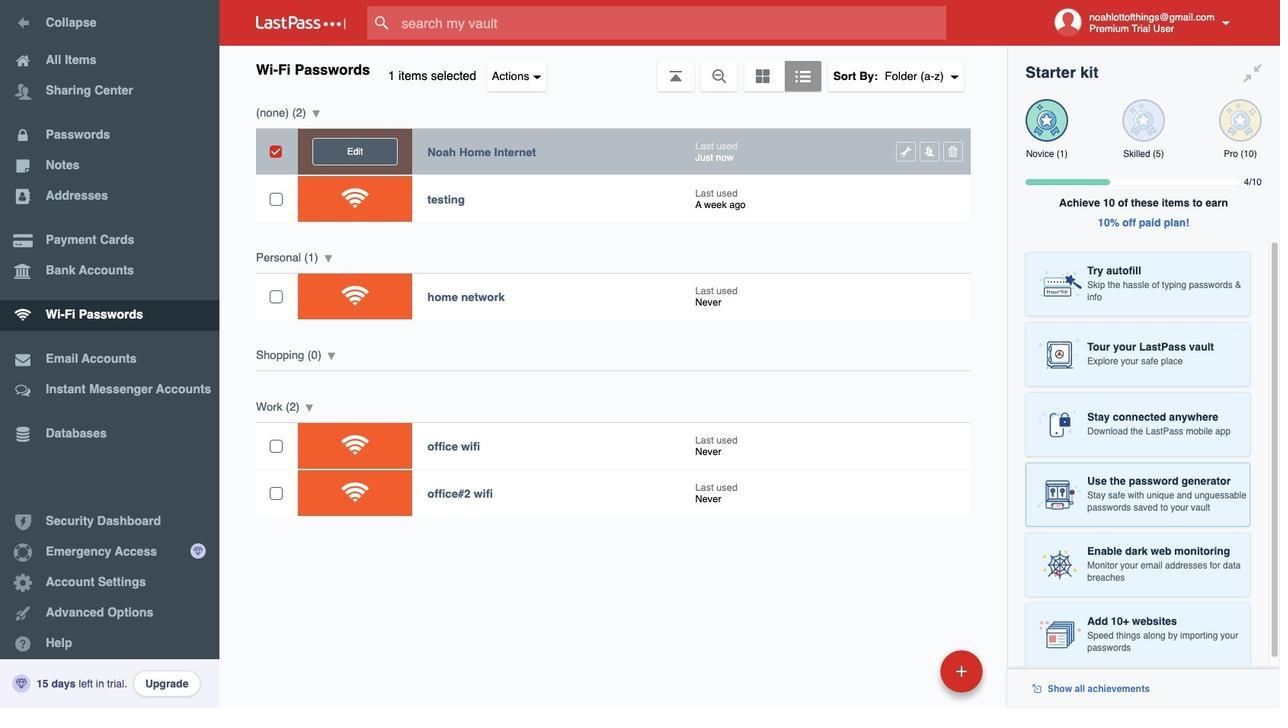 Task type: describe. For each thing, give the bounding box(es) containing it.
search my vault text field
[[367, 6, 976, 40]]

main navigation navigation
[[0, 0, 219, 708]]

new item element
[[836, 649, 988, 693]]

Search search field
[[367, 6, 976, 40]]

new item navigation
[[836, 646, 992, 708]]

vault options navigation
[[219, 46, 1008, 91]]



Task type: vqa. For each thing, say whether or not it's contained in the screenshot.
text field
no



Task type: locate. For each thing, give the bounding box(es) containing it.
lastpass image
[[256, 16, 346, 30]]



